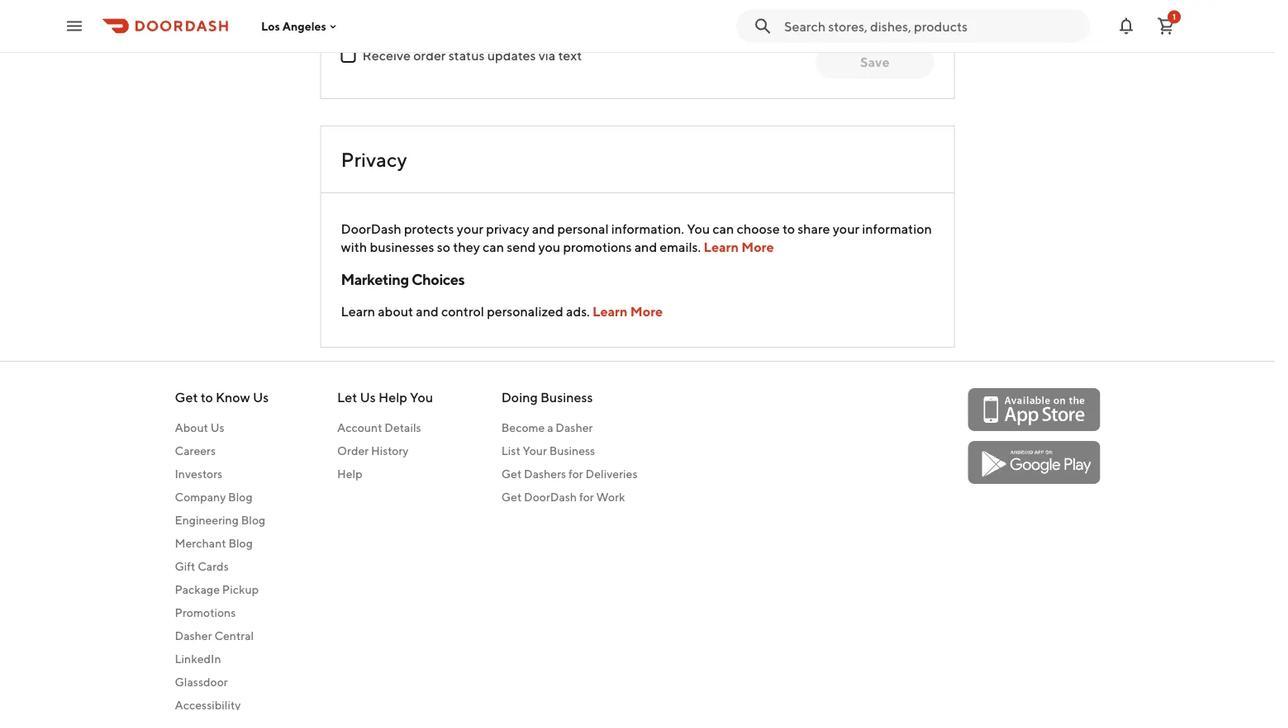 Task type: locate. For each thing, give the bounding box(es) containing it.
1 vertical spatial to
[[201, 390, 213, 406]]

engineering blog
[[175, 514, 266, 528]]

business
[[541, 390, 593, 406], [550, 444, 596, 458]]

0 vertical spatial dasher
[[556, 421, 593, 435]]

notification bell image
[[1117, 16, 1137, 36]]

your
[[457, 221, 484, 237], [833, 221, 860, 237]]

help
[[379, 390, 408, 406], [337, 468, 363, 481]]

work
[[597, 491, 626, 504]]

0 horizontal spatial help
[[337, 468, 363, 481]]

0 vertical spatial help
[[379, 390, 408, 406]]

for inside get dashers for deliveries link
[[569, 468, 584, 481]]

business up become a dasher link
[[541, 390, 593, 406]]

learn about and control personalized ads. learn more
[[341, 304, 663, 320]]

doing
[[502, 390, 538, 406]]

blog for engineering blog
[[241, 514, 266, 528]]

1 horizontal spatial learn more link
[[704, 239, 775, 255]]

you up 'details'
[[410, 390, 433, 406]]

us right know
[[253, 390, 269, 406]]

0 horizontal spatial us
[[211, 421, 225, 435]]

2 vertical spatial blog
[[229, 537, 253, 551]]

0 vertical spatial business
[[541, 390, 593, 406]]

2 horizontal spatial us
[[360, 390, 376, 406]]

0 vertical spatial can
[[713, 221, 735, 237]]

glassdoor link
[[175, 675, 269, 691]]

more down choose
[[742, 239, 775, 255]]

1 horizontal spatial you
[[687, 221, 710, 237]]

0 vertical spatial and
[[532, 221, 555, 237]]

can
[[713, 221, 735, 237], [483, 239, 504, 255]]

0 vertical spatial to
[[783, 221, 795, 237]]

0 vertical spatial blog
[[228, 491, 253, 504]]

receive
[[363, 48, 411, 63]]

your right share
[[833, 221, 860, 237]]

order
[[414, 48, 446, 63]]

learn down marketing
[[341, 304, 375, 320]]

businesses
[[370, 239, 435, 255]]

for inside the get doordash for work link
[[580, 491, 594, 504]]

know
[[216, 390, 250, 406]]

you up emails.
[[687, 221, 710, 237]]

0 horizontal spatial and
[[416, 304, 439, 320]]

learn more link right ads. on the top left
[[593, 304, 663, 320]]

merchant
[[175, 537, 226, 551]]

doordash up the with
[[341, 221, 402, 237]]

you inside doordash protects your privacy and personal information. you can choose to share your information with businesses so they can send you promotions and emails.
[[687, 221, 710, 237]]

1 vertical spatial for
[[580, 491, 594, 504]]

2 vertical spatial get
[[502, 491, 522, 504]]

cards
[[198, 560, 229, 574]]

2 horizontal spatial learn
[[704, 239, 739, 255]]

0 vertical spatial learn more link
[[704, 239, 775, 255]]

0 vertical spatial more
[[742, 239, 775, 255]]

get doordash for work link
[[502, 490, 638, 506]]

1 vertical spatial blog
[[241, 514, 266, 528]]

privacy
[[341, 148, 407, 171]]

0 horizontal spatial learn more link
[[593, 304, 663, 320]]

and down information.
[[635, 239, 658, 255]]

let
[[337, 390, 357, 406]]

order history link
[[337, 443, 433, 460]]

for
[[569, 468, 584, 481], [580, 491, 594, 504]]

Store search: begin typing to search for stores available on DoorDash text field
[[785, 17, 1081, 35]]

1 vertical spatial more
[[631, 304, 663, 320]]

information
[[863, 221, 933, 237]]

1 vertical spatial dasher
[[175, 630, 212, 643]]

doordash inside doordash protects your privacy and personal information. you can choose to share your information with businesses so they can send you promotions and emails.
[[341, 221, 402, 237]]

your up they on the left top
[[457, 221, 484, 237]]

los
[[261, 19, 280, 33]]

us up careers link on the left of the page
[[211, 421, 225, 435]]

company blog link
[[175, 490, 269, 506]]

to left share
[[783, 221, 795, 237]]

a
[[548, 421, 554, 435]]

0 horizontal spatial can
[[483, 239, 504, 255]]

company blog
[[175, 491, 253, 504]]

0 vertical spatial doordash
[[341, 221, 402, 237]]

0 horizontal spatial learn
[[341, 304, 375, 320]]

more right ads. on the top left
[[631, 304, 663, 320]]

updates
[[488, 48, 536, 63]]

ads.
[[566, 304, 590, 320]]

about us
[[175, 421, 225, 435]]

to
[[783, 221, 795, 237], [201, 390, 213, 406]]

Receive order status updates via text checkbox
[[341, 48, 356, 63]]

control
[[442, 304, 485, 320]]

blog
[[228, 491, 253, 504], [241, 514, 266, 528], [229, 537, 253, 551]]

status
[[449, 48, 485, 63]]

us inside about us link
[[211, 421, 225, 435]]

order history
[[337, 444, 409, 458]]

gift cards link
[[175, 559, 269, 576]]

0 horizontal spatial more
[[631, 304, 663, 320]]

for for doordash
[[580, 491, 594, 504]]

save
[[861, 54, 890, 70]]

learn more link
[[704, 239, 775, 255], [593, 304, 663, 320]]

for left the work
[[580, 491, 594, 504]]

and up you
[[532, 221, 555, 237]]

so
[[437, 239, 451, 255]]

package
[[175, 583, 220, 597]]

learn for learn more
[[704, 239, 739, 255]]

blog for merchant blog
[[229, 537, 253, 551]]

you
[[539, 239, 561, 255]]

los angeles button
[[261, 19, 340, 33]]

help up "account details" link
[[379, 390, 408, 406]]

0 horizontal spatial your
[[457, 221, 484, 237]]

gift
[[175, 560, 196, 574]]

1 vertical spatial and
[[635, 239, 658, 255]]

blog down engineering blog link at bottom left
[[229, 537, 253, 551]]

learn more link down choose
[[704, 239, 775, 255]]

and
[[532, 221, 555, 237], [635, 239, 658, 255], [416, 304, 439, 320]]

more
[[742, 239, 775, 255], [631, 304, 663, 320]]

about
[[378, 304, 414, 320]]

become a dasher link
[[502, 420, 638, 437]]

business down become a dasher link
[[550, 444, 596, 458]]

for for dashers
[[569, 468, 584, 481]]

choose
[[737, 221, 780, 237]]

your
[[523, 444, 547, 458]]

and right about
[[416, 304, 439, 320]]

doordash down dashers
[[524, 491, 577, 504]]

can down privacy
[[483, 239, 504, 255]]

0 vertical spatial get
[[175, 390, 198, 406]]

save button
[[816, 45, 935, 79]]

1 horizontal spatial us
[[253, 390, 269, 406]]

1 horizontal spatial your
[[833, 221, 860, 237]]

learn right emails.
[[704, 239, 739, 255]]

blog down company blog link
[[241, 514, 266, 528]]

0 vertical spatial for
[[569, 468, 584, 481]]

dasher up list your business link
[[556, 421, 593, 435]]

blog down investors link
[[228, 491, 253, 504]]

order
[[337, 444, 369, 458]]

to left know
[[201, 390, 213, 406]]

1 horizontal spatial to
[[783, 221, 795, 237]]

learn
[[704, 239, 739, 255], [341, 304, 375, 320], [593, 304, 628, 320]]

0 vertical spatial you
[[687, 221, 710, 237]]

0 horizontal spatial doordash
[[341, 221, 402, 237]]

dasher up linkedin
[[175, 630, 212, 643]]

learn for learn about and control personalized ads. learn more
[[341, 304, 375, 320]]

1 vertical spatial get
[[502, 468, 522, 481]]

they
[[453, 239, 480, 255]]

doordash
[[341, 221, 402, 237], [524, 491, 577, 504]]

0 horizontal spatial to
[[201, 390, 213, 406]]

us
[[253, 390, 269, 406], [360, 390, 376, 406], [211, 421, 225, 435]]

1 horizontal spatial dasher
[[556, 421, 593, 435]]

about us link
[[175, 420, 269, 437]]

1 vertical spatial help
[[337, 468, 363, 481]]

help down order
[[337, 468, 363, 481]]

1 horizontal spatial and
[[532, 221, 555, 237]]

for down list your business link
[[569, 468, 584, 481]]

linkedin
[[175, 653, 221, 666]]

1 horizontal spatial doordash
[[524, 491, 577, 504]]

us right let at the bottom
[[360, 390, 376, 406]]

careers link
[[175, 443, 269, 460]]

emails.
[[660, 239, 701, 255]]

can up learn more
[[713, 221, 735, 237]]

marketing
[[341, 270, 409, 288]]

0 horizontal spatial you
[[410, 390, 433, 406]]

1 vertical spatial learn more link
[[593, 304, 663, 320]]

dasher central
[[175, 630, 254, 643]]

learn right ads. on the top left
[[593, 304, 628, 320]]

1 vertical spatial business
[[550, 444, 596, 458]]



Task type: vqa. For each thing, say whether or not it's contained in the screenshot.
control
yes



Task type: describe. For each thing, give the bounding box(es) containing it.
doordash protects your privacy and personal information. you can choose to share your information with businesses so they can send you promotions and emails.
[[341, 221, 933, 255]]

get for get to know us
[[175, 390, 198, 406]]

personalized
[[487, 304, 564, 320]]

1 horizontal spatial more
[[742, 239, 775, 255]]

details
[[385, 421, 421, 435]]

1 horizontal spatial can
[[713, 221, 735, 237]]

2 your from the left
[[833, 221, 860, 237]]

us for about us
[[211, 421, 225, 435]]

1 vertical spatial can
[[483, 239, 504, 255]]

learn more link for learn about and control personalized ads.
[[593, 304, 663, 320]]

share
[[798, 221, 831, 237]]

doing business
[[502, 390, 593, 406]]

list your business link
[[502, 443, 638, 460]]

1 horizontal spatial help
[[379, 390, 408, 406]]

1
[[1173, 12, 1177, 21]]

help link
[[337, 466, 433, 483]]

pickup
[[222, 583, 259, 597]]

history
[[371, 444, 409, 458]]

us for let us help you
[[360, 390, 376, 406]]

angeles
[[283, 19, 327, 33]]

investors
[[175, 468, 223, 481]]

package pickup
[[175, 583, 259, 597]]

learn more
[[704, 239, 775, 255]]

list
[[502, 444, 521, 458]]

via
[[539, 48, 556, 63]]

with
[[341, 239, 367, 255]]

glassdoor
[[175, 676, 228, 690]]

personal
[[558, 221, 609, 237]]

privacy
[[487, 221, 530, 237]]

promotions
[[563, 239, 632, 255]]

engineering blog link
[[175, 513, 269, 529]]

get for get dashers for deliveries
[[502, 468, 522, 481]]

2 horizontal spatial and
[[635, 239, 658, 255]]

1 items, open order cart image
[[1157, 16, 1177, 36]]

to inside doordash protects your privacy and personal information. you can choose to share your information with businesses so they can send you promotions and emails.
[[783, 221, 795, 237]]

package pickup link
[[175, 582, 269, 599]]

2 vertical spatial and
[[416, 304, 439, 320]]

dasher central link
[[175, 628, 269, 645]]

get dashers for deliveries
[[502, 468, 638, 481]]

promotions link
[[175, 605, 269, 622]]

protects
[[404, 221, 454, 237]]

gift cards
[[175, 560, 229, 574]]

merchant blog
[[175, 537, 253, 551]]

blog for company blog
[[228, 491, 253, 504]]

send
[[507, 239, 536, 255]]

get to know us
[[175, 390, 269, 406]]

promotions
[[175, 607, 236, 620]]

investors link
[[175, 466, 269, 483]]

list your business
[[502, 444, 596, 458]]

1 button
[[1150, 10, 1183, 43]]

information.
[[612, 221, 685, 237]]

1 horizontal spatial learn
[[593, 304, 628, 320]]

account details
[[337, 421, 421, 435]]

let us help you
[[337, 390, 433, 406]]

about
[[175, 421, 208, 435]]

open menu image
[[64, 16, 84, 36]]

deliveries
[[586, 468, 638, 481]]

los angeles
[[261, 19, 327, 33]]

marketing choices
[[341, 270, 465, 288]]

0 horizontal spatial dasher
[[175, 630, 212, 643]]

become a dasher
[[502, 421, 593, 435]]

dashers
[[524, 468, 567, 481]]

1 vertical spatial doordash
[[524, 491, 577, 504]]

receive order status updates via text
[[363, 48, 582, 63]]

merchant blog link
[[175, 536, 269, 552]]

careers
[[175, 444, 216, 458]]

account
[[337, 421, 382, 435]]

learn more link for doordash protects your privacy and personal information. you can choose to share your information with businesses so they can send you promotions and emails.
[[704, 239, 775, 255]]

get doordash for work
[[502, 491, 626, 504]]

1 your from the left
[[457, 221, 484, 237]]

central
[[214, 630, 254, 643]]

get dashers for deliveries link
[[502, 466, 638, 483]]

text
[[559, 48, 582, 63]]

1 vertical spatial you
[[410, 390, 433, 406]]

become
[[502, 421, 545, 435]]

linkedin link
[[175, 652, 269, 668]]

account details link
[[337, 420, 433, 437]]

engineering
[[175, 514, 239, 528]]

company
[[175, 491, 226, 504]]

choices
[[412, 270, 465, 288]]

get for get doordash for work
[[502, 491, 522, 504]]



